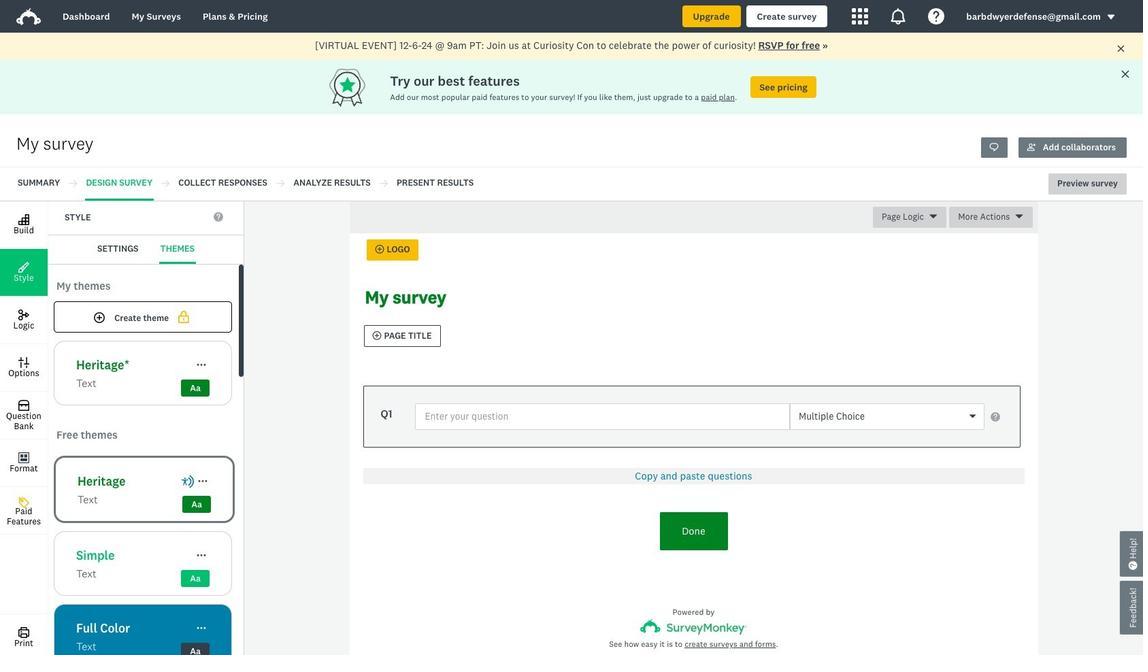 Task type: vqa. For each thing, say whether or not it's contained in the screenshot.
first Brand logo from the bottom
no



Task type: describe. For each thing, give the bounding box(es) containing it.
1 products icon image from the left
[[853, 8, 869, 25]]

2 products icon image from the left
[[891, 8, 907, 25]]

dropdown arrow image
[[1107, 12, 1117, 22]]

surveymonkey logo image
[[16, 8, 41, 25]]

surveymonkey image
[[641, 620, 748, 635]]



Task type: locate. For each thing, give the bounding box(es) containing it.
1 horizontal spatial products icon image
[[891, 8, 907, 25]]

not filled image
[[176, 310, 192, 325]]

x image
[[1117, 44, 1126, 53]]

help icon image
[[929, 8, 945, 25]]

rewards image
[[327, 65, 390, 109]]

products icon image
[[853, 8, 869, 25], [891, 8, 907, 25]]

0 horizontal spatial products icon image
[[853, 8, 869, 25]]



